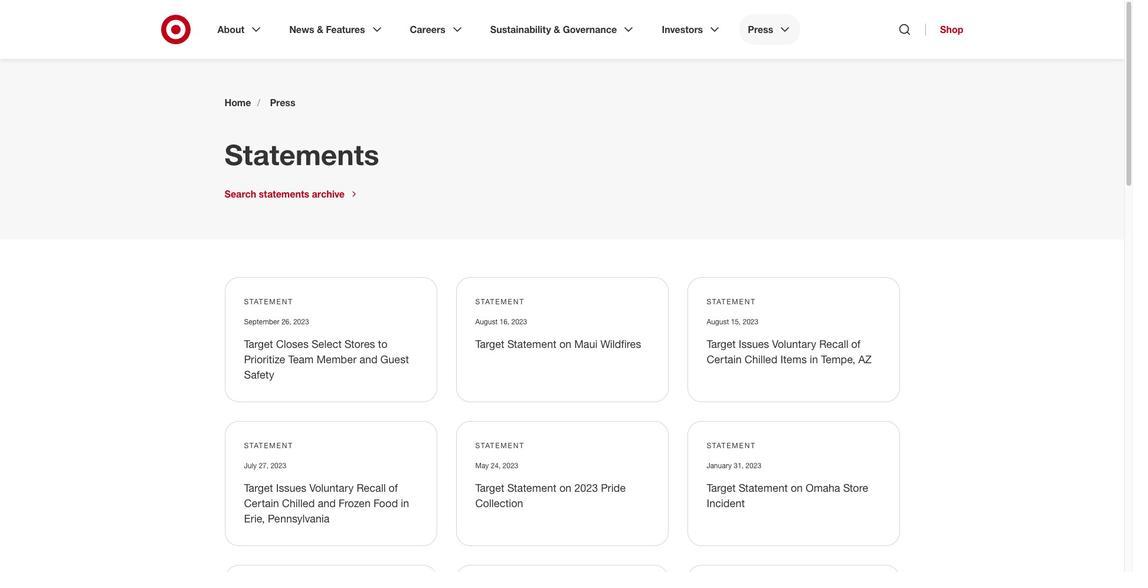 Task type: locate. For each thing, give the bounding box(es) containing it.
1 vertical spatial of
[[389, 482, 398, 495]]

recall for tempe,
[[820, 338, 849, 351]]

chilled inside target issues voluntary recall of certain chilled and frozen food in erie, pennsylvania
[[282, 497, 315, 510]]

statement up august 15, 2023
[[707, 298, 756, 306]]

24,
[[491, 462, 501, 470]]

target statement on 2023 pride collection link
[[476, 482, 626, 510]]

statements
[[225, 138, 379, 172]]

target closes select stores to prioritize team member and guest safety link
[[244, 338, 409, 381]]

target for target issues voluntary recall of certain chilled items in tempe, az
[[707, 338, 736, 351]]

archive
[[312, 188, 345, 200]]

1 horizontal spatial press link
[[740, 14, 801, 45]]

0 horizontal spatial certain
[[244, 497, 279, 510]]

16,
[[500, 318, 510, 326]]

2023 for target statement on omaha store incident
[[746, 462, 762, 470]]

0 vertical spatial issues
[[739, 338, 769, 351]]

stores
[[345, 338, 375, 351]]

1 horizontal spatial chilled
[[745, 353, 778, 366]]

2 & from the left
[[554, 24, 560, 35]]

target statement on 2023 pride collection
[[476, 482, 626, 510]]

august
[[476, 318, 498, 326], [707, 318, 729, 326]]

1 horizontal spatial august
[[707, 318, 729, 326]]

certain up erie, on the left of page
[[244, 497, 279, 510]]

and down stores at the left
[[360, 353, 378, 366]]

target issues voluntary recall of certain chilled and frozen food in erie, pennsylvania link
[[244, 482, 409, 525]]

0 horizontal spatial august
[[476, 318, 498, 326]]

collection
[[476, 497, 523, 510]]

1 vertical spatial certain
[[244, 497, 279, 510]]

1 horizontal spatial recall
[[820, 338, 849, 351]]

target down august 15, 2023
[[707, 338, 736, 351]]

voluntary up "items"
[[772, 338, 817, 351]]

1 vertical spatial in
[[401, 497, 409, 510]]

0 horizontal spatial in
[[401, 497, 409, 510]]

0 vertical spatial and
[[360, 353, 378, 366]]

0 vertical spatial voluntary
[[772, 338, 817, 351]]

statement down 31,
[[739, 482, 788, 495]]

statement inside "target statement on omaha store incident"
[[739, 482, 788, 495]]

certain
[[707, 353, 742, 366], [244, 497, 279, 510]]

statement for target closes select stores to prioritize team member and guest safety
[[244, 298, 293, 306]]

may 24, 2023
[[476, 462, 518, 470]]

1 august from the left
[[476, 318, 498, 326]]

target inside target closes select stores to prioritize team member and guest safety
[[244, 338, 273, 351]]

0 vertical spatial press
[[748, 24, 774, 35]]

on left "pride"
[[560, 482, 572, 495]]

target issues voluntary recall of certain chilled and frozen food in erie, pennsylvania
[[244, 482, 409, 525]]

1 vertical spatial and
[[318, 497, 336, 510]]

in inside target issues voluntary recall of certain chilled items in tempe, az
[[810, 353, 818, 366]]

2023 right 27,
[[271, 462, 286, 470]]

statement up collection
[[508, 482, 557, 495]]

target up prioritize
[[244, 338, 273, 351]]

&
[[317, 24, 323, 35], [554, 24, 560, 35]]

and left frozen
[[318, 497, 336, 510]]

1 & from the left
[[317, 24, 323, 35]]

safety
[[244, 368, 274, 381]]

& for sustainability
[[554, 24, 560, 35]]

issues inside target issues voluntary recall of certain chilled and frozen food in erie, pennsylvania
[[276, 482, 307, 495]]

& inside sustainability & governance "link"
[[554, 24, 560, 35]]

2023 right 16,
[[512, 318, 527, 326]]

recall
[[820, 338, 849, 351], [357, 482, 386, 495]]

2023 right 26,
[[293, 318, 309, 326]]

certain inside target issues voluntary recall of certain chilled items in tempe, az
[[707, 353, 742, 366]]

1 vertical spatial recall
[[357, 482, 386, 495]]

2 august from the left
[[707, 318, 729, 326]]

on left omaha
[[791, 482, 803, 495]]

food
[[374, 497, 398, 510]]

wildfires
[[601, 338, 641, 351]]

target statement on maui wildfires
[[476, 338, 641, 351]]

voluntary up frozen
[[309, 482, 354, 495]]

of
[[852, 338, 861, 351], [389, 482, 398, 495]]

careers link
[[402, 14, 473, 45]]

target inside "target statement on omaha store incident"
[[707, 482, 736, 495]]

statement up september
[[244, 298, 293, 306]]

recall up tempe,
[[820, 338, 849, 351]]

omaha
[[806, 482, 840, 495]]

2023 right 24,
[[503, 462, 518, 470]]

on inside target statement on 2023 pride collection
[[560, 482, 572, 495]]

statement up august 16, 2023
[[476, 298, 525, 306]]

0 horizontal spatial recall
[[357, 482, 386, 495]]

27,
[[259, 462, 269, 470]]

0 vertical spatial certain
[[707, 353, 742, 366]]

statements
[[259, 188, 309, 200]]

of inside target issues voluntary recall of certain chilled items in tempe, az
[[852, 338, 861, 351]]

1 vertical spatial voluntary
[[309, 482, 354, 495]]

prioritize
[[244, 353, 285, 366]]

& left governance
[[554, 24, 560, 35]]

news & features link
[[281, 14, 392, 45]]

search statements archive
[[225, 188, 345, 200]]

0 vertical spatial recall
[[820, 338, 849, 351]]

statement for target issues voluntary recall of certain chilled items in tempe, az
[[707, 298, 756, 306]]

target inside target statement on 2023 pride collection
[[476, 482, 505, 495]]

2023 for target statement on 2023 pride collection
[[503, 462, 518, 470]]

voluntary inside target issues voluntary recall of certain chilled and frozen food in erie, pennsylvania
[[309, 482, 354, 495]]

and
[[360, 353, 378, 366], [318, 497, 336, 510]]

issues
[[739, 338, 769, 351], [276, 482, 307, 495]]

1 horizontal spatial and
[[360, 353, 378, 366]]

1 horizontal spatial issues
[[739, 338, 769, 351]]

1 horizontal spatial in
[[810, 353, 818, 366]]

15,
[[731, 318, 741, 326]]

pennsylvania
[[268, 512, 330, 525]]

target down 27,
[[244, 482, 273, 495]]

0 horizontal spatial and
[[318, 497, 336, 510]]

features
[[326, 24, 365, 35]]

chilled inside target issues voluntary recall of certain chilled items in tempe, az
[[745, 353, 778, 366]]

statement up may 24, 2023
[[476, 442, 525, 450]]

target down august 16, 2023
[[476, 338, 505, 351]]

voluntary
[[772, 338, 817, 351], [309, 482, 354, 495]]

target closes select stores to prioritize team member and guest safety
[[244, 338, 409, 381]]

0 horizontal spatial issues
[[276, 482, 307, 495]]

statement for target issues voluntary recall of certain chilled and frozen food in erie, pennsylvania
[[244, 442, 293, 450]]

certain down august 15, 2023
[[707, 353, 742, 366]]

august 15, 2023
[[707, 318, 759, 326]]

2023 left "pride"
[[575, 482, 598, 495]]

target inside target issues voluntary recall of certain chilled and frozen food in erie, pennsylvania
[[244, 482, 273, 495]]

statement up the january 31, 2023
[[707, 442, 756, 450]]

in right "items"
[[810, 353, 818, 366]]

of up food
[[389, 482, 398, 495]]

target for target closes select stores to prioritize team member and guest safety
[[244, 338, 273, 351]]

0 vertical spatial of
[[852, 338, 861, 351]]

chilled up pennsylvania
[[282, 497, 315, 510]]

of for tempe,
[[852, 338, 861, 351]]

target issues voluntary recall of certain chilled items in tempe, az
[[707, 338, 872, 366]]

select
[[312, 338, 342, 351]]

issues inside target issues voluntary recall of certain chilled items in tempe, az
[[739, 338, 769, 351]]

sustainability & governance link
[[482, 14, 644, 45]]

august left 15,
[[707, 318, 729, 326]]

guest
[[381, 353, 409, 366]]

& for news
[[317, 24, 323, 35]]

2023 for target statement on maui wildfires
[[512, 318, 527, 326]]

1 horizontal spatial certain
[[707, 353, 742, 366]]

1 horizontal spatial voluntary
[[772, 338, 817, 351]]

0 horizontal spatial of
[[389, 482, 398, 495]]

about
[[218, 24, 244, 35]]

recall inside target issues voluntary recall of certain chilled and frozen food in erie, pennsylvania
[[357, 482, 386, 495]]

on for maui
[[560, 338, 572, 351]]

0 vertical spatial in
[[810, 353, 818, 366]]

press
[[748, 24, 774, 35], [270, 97, 295, 109]]

& right news at the left top of page
[[317, 24, 323, 35]]

news & features
[[289, 24, 365, 35]]

august left 16,
[[476, 318, 498, 326]]

in right food
[[401, 497, 409, 510]]

of for food
[[389, 482, 398, 495]]

statement up july 27, 2023
[[244, 442, 293, 450]]

target inside target issues voluntary recall of certain chilled items in tempe, az
[[707, 338, 736, 351]]

recall up food
[[357, 482, 386, 495]]

sustainability
[[490, 24, 551, 35]]

on
[[560, 338, 572, 351], [560, 482, 572, 495], [791, 482, 803, 495]]

certain for target issues voluntary recall of certain chilled and frozen food in erie, pennsylvania
[[244, 497, 279, 510]]

certain inside target issues voluntary recall of certain chilled and frozen food in erie, pennsylvania
[[244, 497, 279, 510]]

1 horizontal spatial of
[[852, 338, 861, 351]]

1 vertical spatial chilled
[[282, 497, 315, 510]]

0 horizontal spatial voluntary
[[309, 482, 354, 495]]

on left maui
[[560, 338, 572, 351]]

1 vertical spatial press link
[[270, 97, 295, 109]]

0 horizontal spatial press
[[270, 97, 295, 109]]

voluntary inside target issues voluntary recall of certain chilled items in tempe, az
[[772, 338, 817, 351]]

chilled
[[745, 353, 778, 366], [282, 497, 315, 510]]

issues up pennsylvania
[[276, 482, 307, 495]]

& inside news & features "link"
[[317, 24, 323, 35]]

closes
[[276, 338, 309, 351]]

issues for items
[[739, 338, 769, 351]]

2023 right 31,
[[746, 462, 762, 470]]

july 27, 2023
[[244, 462, 286, 470]]

press link
[[740, 14, 801, 45], [270, 97, 295, 109]]

erie,
[[244, 512, 265, 525]]

target up incident
[[707, 482, 736, 495]]

of up az
[[852, 338, 861, 351]]

statement for target statement on 2023 pride collection
[[476, 442, 525, 450]]

of inside target issues voluntary recall of certain chilled and frozen food in erie, pennsylvania
[[389, 482, 398, 495]]

frozen
[[339, 497, 371, 510]]

chilled left "items"
[[745, 353, 778, 366]]

on inside "target statement on omaha store incident"
[[791, 482, 803, 495]]

statement down 16,
[[508, 338, 557, 351]]

1 vertical spatial issues
[[276, 482, 307, 495]]

0 horizontal spatial &
[[317, 24, 323, 35]]

az
[[859, 353, 872, 366]]

shop link
[[926, 24, 964, 35]]

1 horizontal spatial press
[[748, 24, 774, 35]]

0 horizontal spatial chilled
[[282, 497, 315, 510]]

statement
[[244, 298, 293, 306], [476, 298, 525, 306], [707, 298, 756, 306], [508, 338, 557, 351], [244, 442, 293, 450], [476, 442, 525, 450], [707, 442, 756, 450], [508, 482, 557, 495], [739, 482, 788, 495]]

tempe,
[[821, 353, 856, 366]]

issues down 15,
[[739, 338, 769, 351]]

about link
[[209, 14, 272, 45]]

shop
[[940, 24, 964, 35]]

investors link
[[654, 14, 730, 45]]

target
[[244, 338, 273, 351], [476, 338, 505, 351], [707, 338, 736, 351], [244, 482, 273, 495], [476, 482, 505, 495], [707, 482, 736, 495]]

target up collection
[[476, 482, 505, 495]]

to
[[378, 338, 388, 351]]

september 26, 2023
[[244, 318, 309, 326]]

0 vertical spatial chilled
[[745, 353, 778, 366]]

target for target issues voluntary recall of certain chilled and frozen food in erie, pennsylvania
[[244, 482, 273, 495]]

2023
[[293, 318, 309, 326], [512, 318, 527, 326], [743, 318, 759, 326], [271, 462, 286, 470], [503, 462, 518, 470], [746, 462, 762, 470], [575, 482, 598, 495]]

recall inside target issues voluntary recall of certain chilled items in tempe, az
[[820, 338, 849, 351]]

2023 right 15,
[[743, 318, 759, 326]]

in
[[810, 353, 818, 366], [401, 497, 409, 510]]

recall for food
[[357, 482, 386, 495]]

1 horizontal spatial &
[[554, 24, 560, 35]]



Task type: vqa. For each thing, say whether or not it's contained in the screenshot.
Publish date button
no



Task type: describe. For each thing, give the bounding box(es) containing it.
on for omaha
[[791, 482, 803, 495]]

2023 for target issues voluntary recall of certain chilled and frozen food in erie, pennsylvania
[[271, 462, 286, 470]]

on for 2023
[[560, 482, 572, 495]]

statement for target statement on maui wildfires
[[476, 298, 525, 306]]

items
[[781, 353, 807, 366]]

target statement on omaha store incident link
[[707, 482, 869, 510]]

and inside target closes select stores to prioritize team member and guest safety
[[360, 353, 378, 366]]

1 vertical spatial press
[[270, 97, 295, 109]]

target statement on maui wildfires link
[[476, 338, 641, 351]]

issues for and
[[276, 482, 307, 495]]

voluntary for items
[[772, 338, 817, 351]]

july
[[244, 462, 257, 470]]

2023 for target closes select stores to prioritize team member and guest safety
[[293, 318, 309, 326]]

august for target issues voluntary recall of certain chilled items in tempe, az
[[707, 318, 729, 326]]

0 vertical spatial press link
[[740, 14, 801, 45]]

pride
[[601, 482, 626, 495]]

31,
[[734, 462, 744, 470]]

certain for target issues voluntary recall of certain chilled items in tempe, az
[[707, 353, 742, 366]]

investors
[[662, 24, 703, 35]]

and inside target issues voluntary recall of certain chilled and frozen food in erie, pennsylvania
[[318, 497, 336, 510]]

search statements archive link
[[225, 188, 359, 200]]

january 31, 2023
[[707, 462, 762, 470]]

member
[[317, 353, 357, 366]]

0 horizontal spatial press link
[[270, 97, 295, 109]]

home
[[225, 97, 251, 109]]

statement inside target statement on 2023 pride collection
[[508, 482, 557, 495]]

statement for target statement on omaha store incident
[[707, 442, 756, 450]]

target for target statement on omaha store incident
[[707, 482, 736, 495]]

target statement on omaha store incident
[[707, 482, 869, 510]]

target for target statement on maui wildfires
[[476, 338, 505, 351]]

store
[[843, 482, 869, 495]]

chilled for items
[[745, 353, 778, 366]]

may
[[476, 462, 489, 470]]

2023 inside target statement on 2023 pride collection
[[575, 482, 598, 495]]

chilled for and
[[282, 497, 315, 510]]

january
[[707, 462, 732, 470]]

in inside target issues voluntary recall of certain chilled and frozen food in erie, pennsylvania
[[401, 497, 409, 510]]

governance
[[563, 24, 617, 35]]

september
[[244, 318, 280, 326]]

august 16, 2023
[[476, 318, 527, 326]]

maui
[[575, 338, 598, 351]]

august for target statement on maui wildfires
[[476, 318, 498, 326]]

target for target statement on 2023 pride collection
[[476, 482, 505, 495]]

target issues voluntary recall of certain chilled items in tempe, az link
[[707, 338, 872, 366]]

2023 for target issues voluntary recall of certain chilled items in tempe, az
[[743, 318, 759, 326]]

home link
[[225, 97, 251, 109]]

search
[[225, 188, 256, 200]]

26,
[[282, 318, 291, 326]]

news
[[289, 24, 314, 35]]

sustainability & governance
[[490, 24, 617, 35]]

voluntary for and
[[309, 482, 354, 495]]

team
[[288, 353, 314, 366]]

incident
[[707, 497, 745, 510]]

careers
[[410, 24, 446, 35]]



